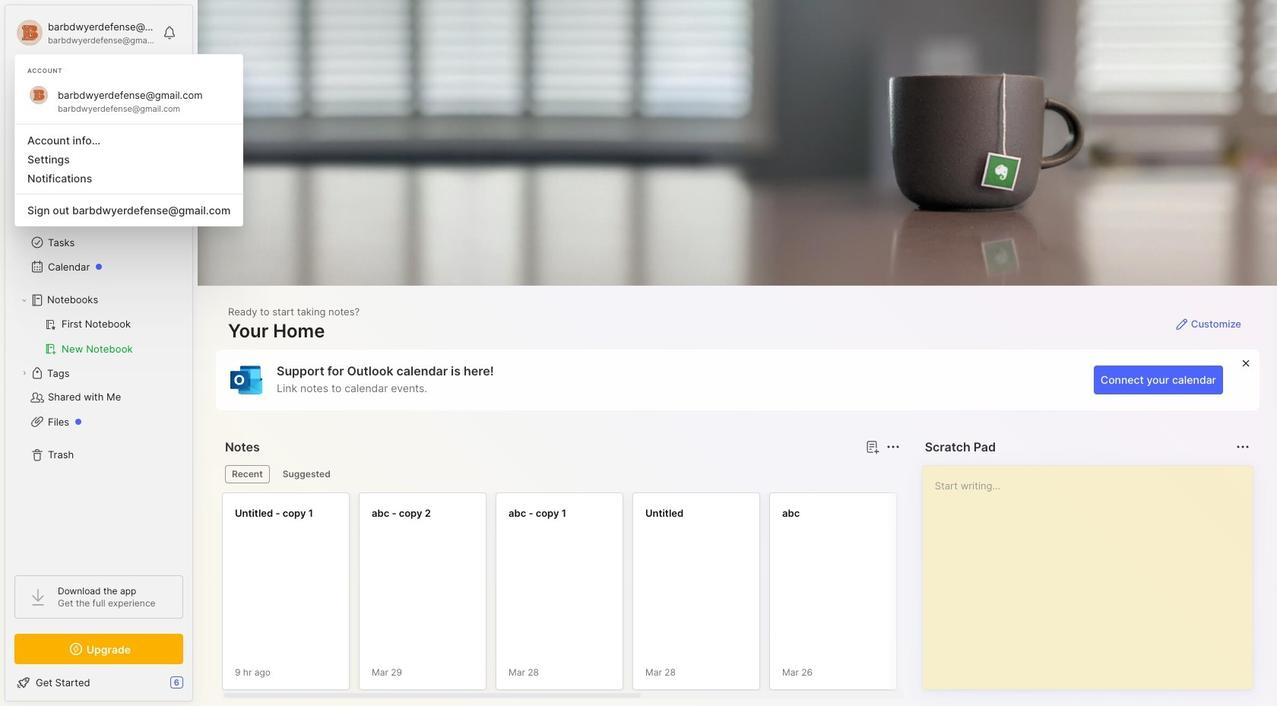Task type: vqa. For each thing, say whether or not it's contained in the screenshot.
Start Writing… text field
yes



Task type: describe. For each thing, give the bounding box(es) containing it.
Account field
[[14, 17, 155, 48]]

Help and Learning task checklist field
[[5, 671, 192, 695]]

Search text field
[[42, 78, 170, 92]]

1 tab from the left
[[225, 465, 270, 484]]

group inside main element
[[14, 312, 182, 361]]

tree inside main element
[[5, 148, 192, 562]]

Start writing… text field
[[935, 466, 1252, 677]]



Task type: locate. For each thing, give the bounding box(es) containing it.
main element
[[0, 0, 198, 706]]

0 horizontal spatial tab
[[225, 465, 270, 484]]

click to collapse image
[[192, 678, 203, 696]]

none search field inside main element
[[42, 75, 170, 94]]

1 horizontal spatial tab
[[276, 465, 337, 484]]

row group
[[222, 493, 1277, 699]]

2 tab from the left
[[276, 465, 337, 484]]

tab list
[[225, 465, 898, 484]]

group
[[14, 312, 182, 361]]

dropdown list menu
[[15, 118, 243, 220]]

expand tags image
[[20, 369, 29, 378]]

None search field
[[42, 75, 170, 94]]

More actions field
[[882, 436, 904, 458]]

tab
[[225, 465, 270, 484], [276, 465, 337, 484]]

more actions image
[[884, 438, 902, 456]]

expand notebooks image
[[20, 296, 29, 305]]

tree
[[5, 148, 192, 562]]



